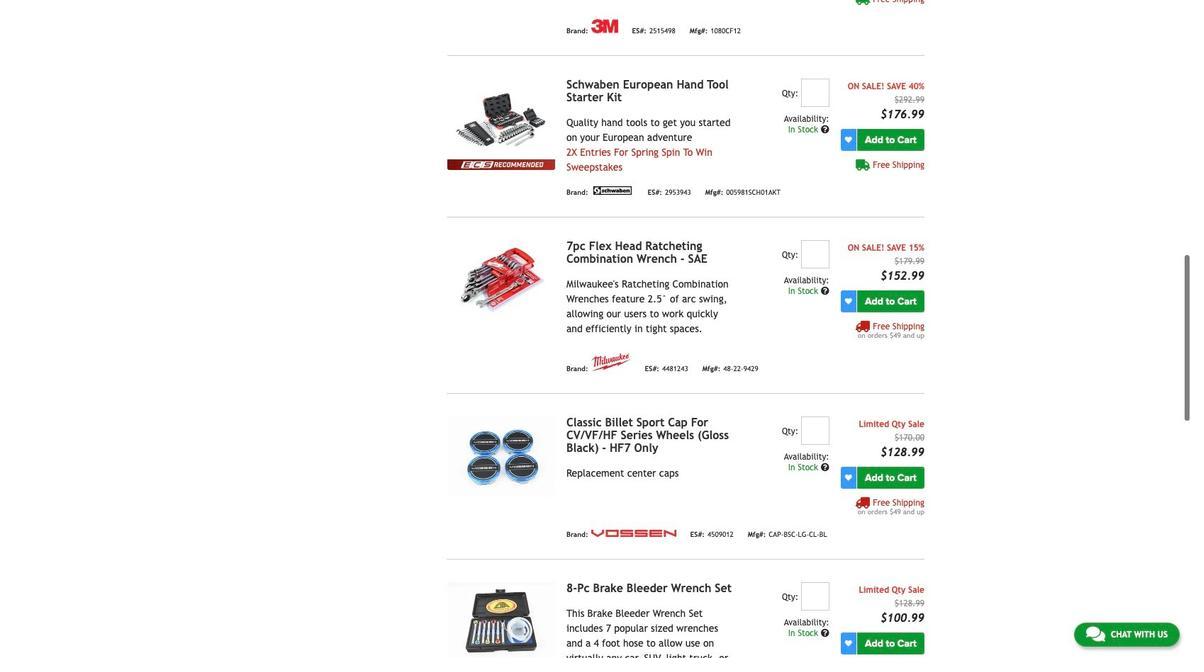 Task type: locate. For each thing, give the bounding box(es) containing it.
question circle image
[[821, 464, 830, 472], [821, 630, 830, 638]]

None number field
[[801, 79, 830, 107], [801, 240, 830, 269], [801, 417, 830, 445], [801, 583, 830, 611], [801, 79, 830, 107], [801, 240, 830, 269], [801, 417, 830, 445], [801, 583, 830, 611]]

1 vertical spatial question circle image
[[821, 630, 830, 638]]

2 question circle image from the top
[[821, 630, 830, 638]]

add to wish list image for question circle image associated with milwaukee - corporate logo
[[845, 298, 852, 305]]

3 add to wish list image from the top
[[845, 641, 852, 648]]

milwaukee - corporate logo image
[[591, 354, 631, 372]]

add to wish list image
[[845, 136, 852, 144]]

3m - corporate logo image
[[591, 19, 618, 33]]

add to wish list image
[[845, 298, 852, 305], [845, 475, 852, 482], [845, 641, 852, 648]]

vossen - corporate logo image
[[591, 530, 676, 538]]

2 add to wish list image from the top
[[845, 475, 852, 482]]

1 vertical spatial question circle image
[[821, 287, 830, 296]]

question circle image
[[821, 125, 830, 134], [821, 287, 830, 296]]

1 vertical spatial add to wish list image
[[845, 475, 852, 482]]

1 question circle image from the top
[[821, 125, 830, 134]]

0 vertical spatial add to wish list image
[[845, 298, 852, 305]]

es#4509012 - cap-bsc-lg-cl-bl - classic billet sport cap for cv/vf/hf series wheels (gloss black) - hf7 only - replacement center caps - vossen - audi bmw volkswagen mercedes benz mini image
[[447, 417, 555, 498]]

1 add to wish list image from the top
[[845, 298, 852, 305]]

0 vertical spatial question circle image
[[821, 464, 830, 472]]

2 question circle image from the top
[[821, 287, 830, 296]]

0 vertical spatial question circle image
[[821, 125, 830, 134]]

2 vertical spatial add to wish list image
[[845, 641, 852, 648]]

question circle image for "schwaben - corporate logo"
[[821, 125, 830, 134]]

1 question circle image from the top
[[821, 464, 830, 472]]



Task type: vqa. For each thing, say whether or not it's contained in the screenshot.
ECS TUNING 'SPIN TO WIN' CONTEST LOGO
no



Task type: describe. For each thing, give the bounding box(es) containing it.
add to wish list image for second question circle icon from the bottom
[[845, 475, 852, 482]]

comments image
[[1086, 626, 1106, 643]]

es#2953943 - 005981sch01akt - schwaben european hand tool starter kit - quality hand tools to get you started on your european adventure - schwaben - audi bmw volkswagen mercedes benz mini porsche image
[[447, 79, 555, 159]]

question circle image for milwaukee - corporate logo
[[821, 287, 830, 296]]

es#4481243 - 48-22-9429 - 7pc flex head ratcheting combination wrench - sae - milwaukee's ratcheting combination wrenches feature 2.5 of arc swing, allowing our users to work quickly and efficiently in tight spaces. - milwaukee - audi bmw volkswagen mercedes benz mini porsche image
[[447, 240, 555, 321]]

es#4336679 - cta1945 - 8-pc brake bleeder wrench set - this brake bleeder wrench set includes 7 popular sized wrenches and a 4 foot hose to allow use on virtually any car, suv, light truck, or motorcycles brake caliper or wheel cylinder - cta tools - audi bmw volkswagen mercedes benz mini porsche image
[[447, 583, 555, 659]]

ecs tuning recommends this product. image
[[447, 159, 555, 170]]

schwaben - corporate logo image
[[591, 186, 634, 195]]



